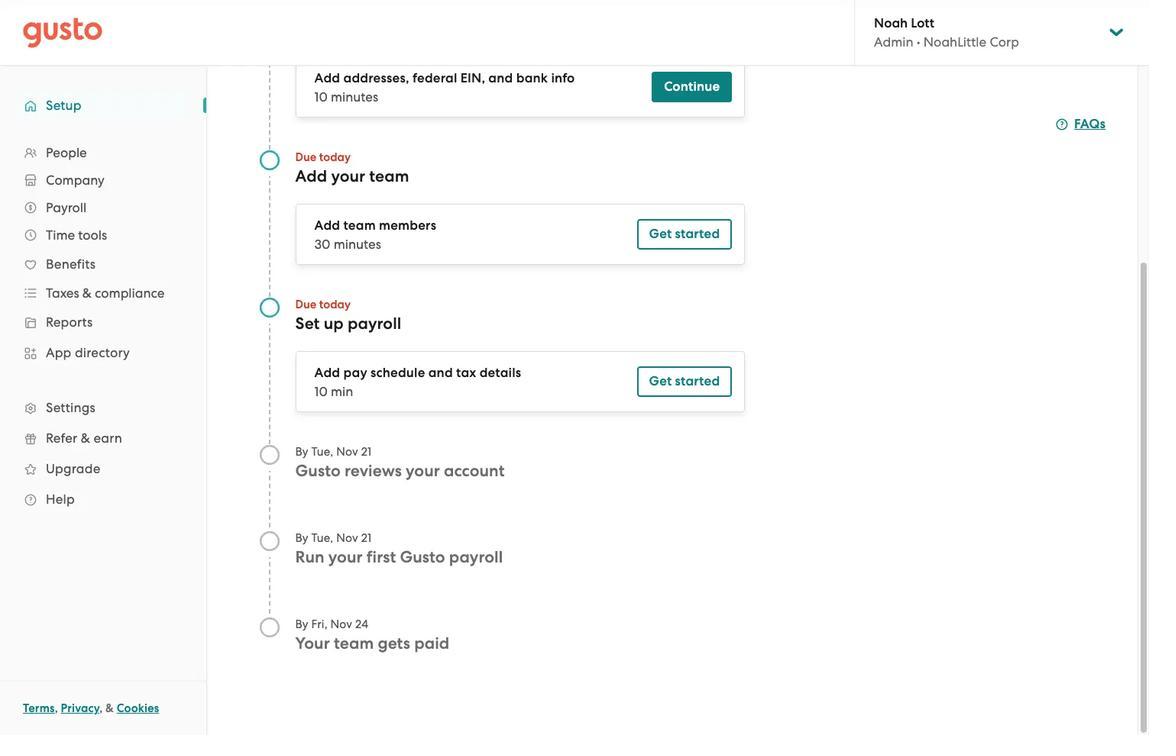 Task type: vqa. For each thing, say whether or not it's contained in the screenshot.
select,
no



Task type: locate. For each thing, give the bounding box(es) containing it.
nov inside by tue, nov 21 gusto reviews your account
[[336, 445, 358, 459]]

1 vertical spatial nov
[[336, 532, 358, 545]]

get started button
[[637, 219, 732, 250], [637, 367, 732, 397]]

terms link
[[23, 702, 55, 716]]

1 today from the top
[[319, 151, 351, 164]]

2 21 from the top
[[361, 532, 372, 545]]

nov left 24 at the left
[[330, 618, 352, 632]]

add inside add pay schedule and tax details 10 min
[[314, 365, 340, 381]]

& left earn
[[81, 431, 90, 446]]

0 vertical spatial 21
[[361, 445, 372, 459]]

2 started from the top
[[675, 374, 720, 390]]

1 horizontal spatial ,
[[99, 702, 103, 716]]

faqs button
[[1056, 115, 1106, 134]]

get started
[[649, 226, 720, 242], [649, 374, 720, 390]]

1 vertical spatial 10
[[314, 384, 328, 400]]

2 10 from the top
[[314, 384, 328, 400]]

2 get started button from the top
[[637, 367, 732, 397]]

1 by from the top
[[295, 445, 308, 459]]

settings
[[46, 400, 95, 416]]

0 vertical spatial 10
[[314, 89, 328, 105]]

2 due from the top
[[295, 298, 316, 312]]

1 10 from the top
[[314, 89, 328, 105]]

help
[[46, 492, 75, 507]]

and right ein,
[[488, 70, 513, 86]]

info
[[551, 70, 575, 86]]

2 vertical spatial team
[[334, 634, 374, 654]]

1 horizontal spatial gusto
[[400, 548, 445, 568]]

payroll button
[[15, 194, 191, 222]]

ein,
[[461, 70, 485, 86]]

your right run
[[328, 548, 363, 568]]

schedule
[[371, 365, 425, 381]]

tue, inside by tue, nov 21 gusto reviews your account
[[311, 445, 333, 459]]

2 tue, from the top
[[311, 532, 333, 545]]

terms
[[23, 702, 55, 716]]

& for earn
[[81, 431, 90, 446]]

gusto inside by tue, nov 21 gusto reviews your account
[[295, 461, 341, 481]]

started for team
[[675, 226, 720, 242]]

app directory link
[[15, 339, 191, 367]]

1 vertical spatial &
[[81, 431, 90, 446]]

1 get started from the top
[[649, 226, 720, 242]]

due inside due today set up payroll
[[295, 298, 316, 312]]

1 started from the top
[[675, 226, 720, 242]]

add inside add addresses, federal ein, and bank info 10 minutes
[[314, 70, 340, 86]]

company button
[[15, 167, 191, 194]]

cookies
[[117, 702, 159, 716]]

2 today from the top
[[319, 298, 351, 312]]

minutes down addresses,
[[331, 89, 378, 105]]

1 get from the top
[[649, 226, 672, 242]]

21 up reviews
[[361, 445, 372, 459]]

nov inside by fri, nov 24 your team gets paid
[[330, 618, 352, 632]]

& right taxes
[[82, 286, 92, 301]]

your inside by tue, nov 21 run your first gusto payroll
[[328, 548, 363, 568]]

get
[[649, 226, 672, 242], [649, 374, 672, 390]]

3 by from the top
[[295, 618, 308, 632]]

and left tax at the left of page
[[428, 365, 453, 381]]

tue, up run
[[311, 532, 333, 545]]

1 vertical spatial and
[[428, 365, 453, 381]]

24
[[355, 618, 368, 632]]

21 for your
[[361, 532, 372, 545]]

terms , privacy , & cookies
[[23, 702, 159, 716]]

1 tue, from the top
[[311, 445, 333, 459]]

circle blank image for run your first gusto payroll
[[259, 531, 281, 552]]

0 vertical spatial team
[[369, 167, 409, 186]]

gusto left reviews
[[295, 461, 341, 481]]

team
[[369, 167, 409, 186], [343, 218, 376, 234], [334, 634, 374, 654]]

0 horizontal spatial gusto
[[295, 461, 341, 481]]

payroll inside due today set up payroll
[[348, 314, 401, 334]]

tue, inside by tue, nov 21 run your first gusto payroll
[[311, 532, 333, 545]]

by inside by tue, nov 21 gusto reviews your account
[[295, 445, 308, 459]]

2 vertical spatial nov
[[330, 618, 352, 632]]

today inside due today add your team
[[319, 151, 351, 164]]

& inside dropdown button
[[82, 286, 92, 301]]

add for add pay schedule and tax details
[[314, 365, 340, 381]]

your inside by tue, nov 21 gusto reviews your account
[[406, 461, 440, 481]]

tue,
[[311, 445, 333, 459], [311, 532, 333, 545]]

2 get from the top
[[649, 374, 672, 390]]

taxes & compliance button
[[15, 280, 191, 307]]

earn
[[94, 431, 122, 446]]

first
[[367, 548, 396, 568]]

started for payroll
[[675, 374, 720, 390]]

add for add addresses, federal ein, and bank info
[[314, 70, 340, 86]]

1 vertical spatial today
[[319, 298, 351, 312]]

0 horizontal spatial payroll
[[348, 314, 401, 334]]

0 vertical spatial get started button
[[637, 219, 732, 250]]

21 up first
[[361, 532, 372, 545]]

team left members on the top
[[343, 218, 376, 234]]

by for gusto reviews your account
[[295, 445, 308, 459]]

2 get started from the top
[[649, 374, 720, 390]]

by inside by tue, nov 21 run your first gusto payroll
[[295, 532, 308, 545]]

add
[[314, 70, 340, 86], [295, 167, 327, 186], [314, 218, 340, 234], [314, 365, 340, 381]]

&
[[82, 286, 92, 301], [81, 431, 90, 446], [105, 702, 114, 716]]

due today set up payroll
[[295, 298, 401, 334]]

,
[[55, 702, 58, 716], [99, 702, 103, 716]]

0 horizontal spatial ,
[[55, 702, 58, 716]]

today
[[319, 151, 351, 164], [319, 298, 351, 312]]

& for compliance
[[82, 286, 92, 301]]

0 vertical spatial gusto
[[295, 461, 341, 481]]

1 due from the top
[[295, 151, 316, 164]]

1 vertical spatial due
[[295, 298, 316, 312]]

1 vertical spatial your
[[406, 461, 440, 481]]

0 vertical spatial and
[[488, 70, 513, 86]]

, left privacy
[[55, 702, 58, 716]]

nov up reviews
[[336, 445, 358, 459]]

home image
[[23, 17, 102, 48]]

tue, down min
[[311, 445, 333, 459]]

reports link
[[15, 309, 191, 336]]

circle blank image
[[259, 445, 281, 466], [259, 531, 281, 552]]

compliance
[[95, 286, 165, 301]]

add team members 30 minutes
[[314, 218, 436, 252]]

0 vertical spatial get
[[649, 226, 672, 242]]

1 21 from the top
[[361, 445, 372, 459]]

paid
[[414, 634, 449, 654]]

gusto
[[295, 461, 341, 481], [400, 548, 445, 568]]

& left the cookies button
[[105, 702, 114, 716]]

people
[[46, 145, 87, 160]]

0 vertical spatial tue,
[[311, 445, 333, 459]]

nov inside by tue, nov 21 run your first gusto payroll
[[336, 532, 358, 545]]

2 vertical spatial your
[[328, 548, 363, 568]]

upgrade
[[46, 461, 100, 477]]

and
[[488, 70, 513, 86], [428, 365, 453, 381]]

0 vertical spatial payroll
[[348, 314, 401, 334]]

up
[[324, 314, 344, 334]]

1 vertical spatial 21
[[361, 532, 372, 545]]

1 , from the left
[[55, 702, 58, 716]]

add inside add team members 30 minutes
[[314, 218, 340, 234]]

0 vertical spatial &
[[82, 286, 92, 301]]

started
[[675, 226, 720, 242], [675, 374, 720, 390]]

1 vertical spatial started
[[675, 374, 720, 390]]

reports
[[46, 315, 93, 330]]

time tools
[[46, 228, 107, 243]]

gusto inside by tue, nov 21 run your first gusto payroll
[[400, 548, 445, 568]]

0 vertical spatial get started
[[649, 226, 720, 242]]

reviews
[[344, 461, 402, 481]]

by inside by fri, nov 24 your team gets paid
[[295, 618, 308, 632]]

2 by from the top
[[295, 532, 308, 545]]

1 horizontal spatial payroll
[[449, 548, 503, 568]]

app directory
[[46, 345, 130, 361]]

0 vertical spatial due
[[295, 151, 316, 164]]

due inside due today add your team
[[295, 151, 316, 164]]

1 vertical spatial payroll
[[449, 548, 503, 568]]

noah lott admin • noahlittle corp
[[874, 15, 1019, 50]]

1 horizontal spatial and
[[488, 70, 513, 86]]

privacy
[[61, 702, 99, 716]]

1 vertical spatial get started button
[[637, 367, 732, 397]]

by fri, nov 24 your team gets paid
[[295, 618, 449, 654]]

0 vertical spatial circle blank image
[[259, 445, 281, 466]]

admin
[[874, 34, 913, 50]]

by
[[295, 445, 308, 459], [295, 532, 308, 545], [295, 618, 308, 632]]

privacy link
[[61, 702, 99, 716]]

get for set up payroll
[[649, 374, 672, 390]]

1 circle blank image from the top
[[259, 445, 281, 466]]

2 circle blank image from the top
[[259, 531, 281, 552]]

0 vertical spatial minutes
[[331, 89, 378, 105]]

minutes
[[331, 89, 378, 105], [334, 237, 381, 252]]

due today add your team
[[295, 151, 409, 186]]

30
[[314, 237, 330, 252]]

nov
[[336, 445, 358, 459], [336, 532, 358, 545], [330, 618, 352, 632]]

0 vertical spatial today
[[319, 151, 351, 164]]

team inside by fri, nov 24 your team gets paid
[[334, 634, 374, 654]]

minutes inside add addresses, federal ein, and bank info 10 minutes
[[331, 89, 378, 105]]

21
[[361, 445, 372, 459], [361, 532, 372, 545]]

and inside add pay schedule and tax details 10 min
[[428, 365, 453, 381]]

your
[[331, 167, 365, 186], [406, 461, 440, 481], [328, 548, 363, 568]]

team inside due today add your team
[[369, 167, 409, 186]]

0 vertical spatial your
[[331, 167, 365, 186]]

add for add team members
[[314, 218, 340, 234]]

your up add team members 30 minutes
[[331, 167, 365, 186]]

continue button
[[652, 72, 732, 102]]

1 vertical spatial minutes
[[334, 237, 381, 252]]

upgrade link
[[15, 455, 191, 483]]

1 vertical spatial team
[[343, 218, 376, 234]]

federal
[[413, 70, 457, 86]]

1 vertical spatial tue,
[[311, 532, 333, 545]]

your
[[295, 634, 330, 654]]

today inside due today set up payroll
[[319, 298, 351, 312]]

minutes right 30
[[334, 237, 381, 252]]

, left the cookies button
[[99, 702, 103, 716]]

get started for payroll
[[649, 374, 720, 390]]

team up members on the top
[[369, 167, 409, 186]]

21 inside by tue, nov 21 run your first gusto payroll
[[361, 532, 372, 545]]

directory
[[75, 345, 130, 361]]

1 vertical spatial get started
[[649, 374, 720, 390]]

team inside add team members 30 minutes
[[343, 218, 376, 234]]

10
[[314, 89, 328, 105], [314, 384, 328, 400]]

1 vertical spatial gusto
[[400, 548, 445, 568]]

list
[[0, 139, 206, 515]]

0 horizontal spatial and
[[428, 365, 453, 381]]

due
[[295, 151, 316, 164], [295, 298, 316, 312]]

and inside add addresses, federal ein, and bank info 10 minutes
[[488, 70, 513, 86]]

0 vertical spatial started
[[675, 226, 720, 242]]

team down 24 at the left
[[334, 634, 374, 654]]

your right reviews
[[406, 461, 440, 481]]

gusto right first
[[400, 548, 445, 568]]

today for up
[[319, 298, 351, 312]]

nov down reviews
[[336, 532, 358, 545]]

1 vertical spatial by
[[295, 532, 308, 545]]

0 vertical spatial nov
[[336, 445, 358, 459]]

details
[[480, 365, 521, 381]]

bank
[[516, 70, 548, 86]]

account
[[444, 461, 505, 481]]

set
[[295, 314, 320, 334]]

1 vertical spatial circle blank image
[[259, 531, 281, 552]]

2 vertical spatial by
[[295, 618, 308, 632]]

addresses,
[[343, 70, 409, 86]]

tue, for run
[[311, 532, 333, 545]]

1 get started button from the top
[[637, 219, 732, 250]]

21 inside by tue, nov 21 gusto reviews your account
[[361, 445, 372, 459]]

0 vertical spatial by
[[295, 445, 308, 459]]

1 vertical spatial get
[[649, 374, 672, 390]]

taxes & compliance
[[46, 286, 165, 301]]



Task type: describe. For each thing, give the bounding box(es) containing it.
continue
[[664, 79, 720, 95]]

get started for team
[[649, 226, 720, 242]]

refer
[[46, 431, 77, 446]]

list containing people
[[0, 139, 206, 515]]

benefits
[[46, 257, 96, 272]]

pay
[[343, 365, 367, 381]]

faqs
[[1074, 116, 1106, 132]]

payroll
[[46, 200, 86, 215]]

app
[[46, 345, 71, 361]]

setup link
[[15, 92, 191, 119]]

help link
[[15, 486, 191, 513]]

members
[[379, 218, 436, 234]]

tools
[[78, 228, 107, 243]]

people button
[[15, 139, 191, 167]]

by tue, nov 21 run your first gusto payroll
[[295, 532, 503, 568]]

taxes
[[46, 286, 79, 301]]

circle blank image
[[259, 617, 281, 639]]

lott
[[911, 15, 934, 31]]

time
[[46, 228, 75, 243]]

2 , from the left
[[99, 702, 103, 716]]

gusto navigation element
[[0, 66, 206, 539]]

by for run your first gusto payroll
[[295, 532, 308, 545]]

due for add your team
[[295, 151, 316, 164]]

10 inside add addresses, federal ein, and bank info 10 minutes
[[314, 89, 328, 105]]

refer & earn link
[[15, 425, 191, 452]]

by tue, nov 21 gusto reviews your account
[[295, 445, 505, 481]]

nov for reviews
[[336, 445, 358, 459]]

noah
[[874, 15, 908, 31]]

get started button for set up payroll
[[637, 367, 732, 397]]

add pay schedule and tax details 10 min
[[314, 365, 521, 400]]

run
[[295, 548, 324, 568]]

10 inside add pay schedule and tax details 10 min
[[314, 384, 328, 400]]

nov for team
[[330, 618, 352, 632]]

min
[[331, 384, 353, 400]]

get for add your team
[[649, 226, 672, 242]]

refer & earn
[[46, 431, 122, 446]]

time tools button
[[15, 222, 191, 249]]

corp
[[990, 34, 1019, 50]]

settings link
[[15, 394, 191, 422]]

nov for your
[[336, 532, 358, 545]]

minutes inside add team members 30 minutes
[[334, 237, 381, 252]]

2 vertical spatial &
[[105, 702, 114, 716]]

company
[[46, 173, 104, 188]]

add addresses, federal ein, and bank info 10 minutes
[[314, 70, 575, 105]]

noahlittle
[[924, 34, 986, 50]]

add inside due today add your team
[[295, 167, 327, 186]]

gets
[[378, 634, 410, 654]]

cookies button
[[117, 700, 159, 718]]

fri,
[[311, 618, 328, 632]]

tax
[[456, 365, 476, 381]]

by for your team gets paid
[[295, 618, 308, 632]]

setup
[[46, 98, 82, 113]]

your inside due today add your team
[[331, 167, 365, 186]]

circle blank image for gusto reviews your account
[[259, 445, 281, 466]]

tue, for gusto
[[311, 445, 333, 459]]

benefits link
[[15, 251, 191, 278]]

due for set up payroll
[[295, 298, 316, 312]]

21 for reviews
[[361, 445, 372, 459]]

today for your
[[319, 151, 351, 164]]

•
[[917, 34, 920, 50]]

get started button for add your team
[[637, 219, 732, 250]]

payroll inside by tue, nov 21 run your first gusto payroll
[[449, 548, 503, 568]]



